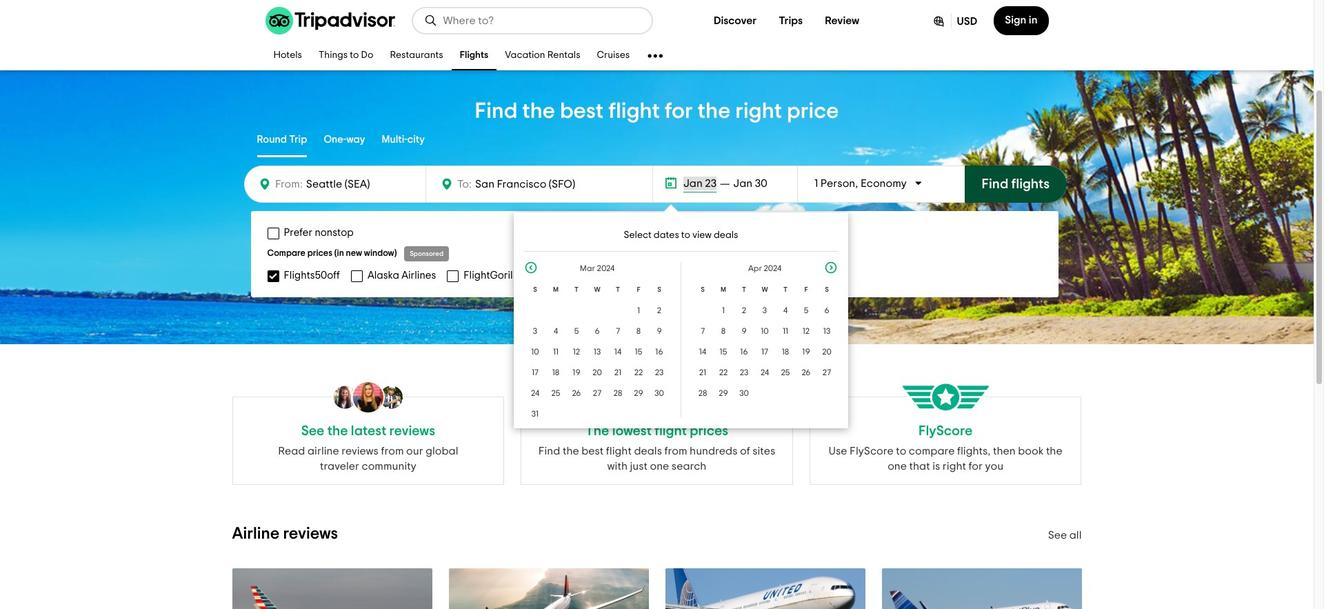 Task type: vqa. For each thing, say whether or not it's contained in the screenshot.


Task type: locate. For each thing, give the bounding box(es) containing it.
5 down 'unpublishedflight'
[[574, 327, 579, 335]]

f
[[637, 286, 641, 293], [805, 286, 808, 293]]

21
[[614, 368, 622, 377], [699, 368, 706, 377]]

vacation
[[505, 51, 545, 60]]

23 for mar 2024
[[655, 368, 664, 377]]

1 horizontal spatial 1
[[722, 306, 725, 315]]

0 horizontal spatial right
[[735, 100, 782, 122]]

1 horizontal spatial 19
[[802, 348, 810, 356]]

23 for apr 2024
[[740, 368, 749, 377]]

12
[[803, 327, 810, 335], [573, 348, 580, 356]]

1 horizontal spatial airline
[[1034, 10, 1056, 17]]

14
[[614, 348, 622, 356], [699, 348, 706, 356]]

search image
[[424, 14, 438, 28]]

1 horizontal spatial jan
[[733, 178, 753, 189]]

1 vertical spatial select
[[774, 270, 805, 281]]

1 horizontal spatial 16
[[740, 348, 748, 356]]

flight left for
[[608, 100, 660, 122]]

1 vertical spatial to
[[681, 230, 691, 240]]

5 for apr 2024
[[804, 306, 809, 315]]

0 horizontal spatial select
[[624, 230, 652, 240]]

11 for mar 2024
[[553, 348, 559, 356]]

2 horizontal spatial find
[[982, 177, 1009, 191]]

Search search field
[[443, 14, 640, 27]]

2 vertical spatial to
[[896, 446, 907, 457]]

flyscore up compare at the right bottom of page
[[919, 424, 973, 438]]

1 vertical spatial flyscore
[[850, 446, 894, 457]]

0 horizontal spatial see
[[301, 424, 324, 438]]

see for see the latest reviews
[[301, 424, 324, 438]]

0 vertical spatial 19
[[802, 348, 810, 356]]

1 horizontal spatial 13
[[823, 327, 831, 335]]

1 from from the left
[[381, 446, 404, 457]]

1 horizontal spatial s m t w t f s
[[701, 286, 829, 293]]

deals inside "find the best flight deals from hundreds of sites with just one search"
[[634, 446, 662, 457]]

s m t w t f s down apr 2024
[[701, 286, 829, 293]]

23
[[705, 178, 717, 189], [655, 368, 664, 377], [740, 368, 749, 377]]

0 vertical spatial airline
[[1034, 10, 1056, 17]]

4 down select all on the right top of the page
[[783, 306, 788, 315]]

1 jan from the left
[[683, 178, 703, 189]]

1 horizontal spatial 8
[[721, 327, 726, 335]]

28 up flight prices
[[698, 389, 707, 397]]

15 for mar 2024
[[635, 348, 642, 356]]

0 horizontal spatial flights
[[460, 51, 488, 60]]

to left do at the left of page
[[350, 51, 359, 60]]

things
[[319, 51, 348, 60]]

1 22 from the left
[[634, 368, 643, 377]]

21 up lowest
[[614, 368, 622, 377]]

1 horizontal spatial 7
[[701, 327, 705, 335]]

2 m from the left
[[721, 286, 726, 293]]

0 horizontal spatial 20
[[593, 368, 602, 377]]

economy
[[861, 178, 907, 189]]

30
[[755, 178, 768, 189], [655, 389, 664, 397], [740, 389, 749, 397]]

1 horizontal spatial 9
[[742, 327, 747, 335]]

0 horizontal spatial 19
[[573, 368, 581, 377]]

to inside use flyscore to compare flights, then book the one that is right for you
[[896, 446, 907, 457]]

to for use flyscore to compare flights, then book the one that is right for you
[[896, 446, 907, 457]]

2 22 from the left
[[719, 368, 728, 377]]

from inside "find the best flight deals from hundreds of sites with just one search"
[[665, 446, 687, 457]]

17 for apr
[[762, 348, 768, 356]]

To where? text field
[[472, 175, 599, 193]]

0 horizontal spatial 26
[[572, 389, 581, 397]]

right right is
[[943, 461, 966, 472]]

0 horizontal spatial 10
[[531, 348, 539, 356]]

the inside use flyscore to compare flights, then book the one that is right for you
[[1046, 446, 1063, 457]]

flight for for
[[608, 100, 660, 122]]

30 up the lowest flight prices
[[655, 389, 664, 397]]

10 down apr 2024
[[761, 327, 769, 335]]

0 horizontal spatial 27
[[593, 389, 602, 397]]

2 s m t w t f s from the left
[[701, 286, 829, 293]]

1 horizontal spatial w
[[762, 286, 768, 293]]

7 down 'unpublishedflight'
[[616, 327, 620, 335]]

deals up just
[[634, 446, 662, 457]]

0 vertical spatial flight
[[608, 100, 660, 122]]

all for see all
[[1070, 530, 1082, 541]]

best for deals
[[582, 446, 604, 457]]

29
[[634, 389, 643, 397], [719, 389, 728, 397]]

0 horizontal spatial 18
[[552, 368, 560, 377]]

1 vertical spatial flight
[[606, 446, 632, 457]]

1 16 from the left
[[656, 348, 663, 356]]

read
[[278, 446, 305, 457]]

1 horizontal spatial 5
[[804, 306, 809, 315]]

28 for apr 2024
[[698, 389, 707, 397]]

1 horizontal spatial 22
[[719, 368, 728, 377]]

flights left vacation
[[460, 51, 488, 60]]

from
[[381, 446, 404, 457], [665, 446, 687, 457]]

best down the
[[582, 446, 604, 457]]

1 horizontal spatial 17
[[762, 348, 768, 356]]

find flights button
[[965, 166, 1067, 203]]

tickets
[[1057, 10, 1082, 17]]

m
[[553, 286, 559, 293], [721, 286, 726, 293]]

2 horizontal spatial 1
[[815, 178, 818, 189]]

the for find the best flight deals from hundreds of sites with just one search
[[563, 446, 579, 457]]

1 horizontal spatial 25
[[781, 368, 790, 377]]

2 15 from the left
[[720, 348, 727, 356]]

22
[[634, 368, 643, 377], [719, 368, 728, 377]]

1 vertical spatial see
[[1048, 530, 1067, 541]]

find down flights 'link'
[[475, 100, 518, 122]]

29 up lowest
[[634, 389, 643, 397]]

19 for mar 2024
[[573, 368, 581, 377]]

1 7 from the left
[[616, 327, 620, 335]]

w down 'unpublishedflight'
[[594, 286, 601, 293]]

1 horizontal spatial 29
[[719, 389, 728, 397]]

1 vertical spatial find
[[982, 177, 1009, 191]]

26
[[802, 368, 811, 377], [572, 389, 581, 397]]

w down apr 2024
[[762, 286, 768, 293]]

mar
[[580, 264, 595, 272]]

2 16 from the left
[[740, 348, 748, 356]]

22 up flight prices
[[719, 368, 728, 377]]

2 w from the left
[[762, 286, 768, 293]]

0 vertical spatial see
[[301, 424, 324, 438]]

2024 for apr 2024
[[764, 264, 782, 272]]

1 vertical spatial 20
[[593, 368, 602, 377]]

to left view
[[681, 230, 691, 240]]

things to do
[[319, 51, 373, 60]]

1 14 from the left
[[614, 348, 622, 356]]

9
[[657, 327, 662, 335], [742, 327, 747, 335]]

2 vertical spatial find
[[538, 446, 560, 457]]

1 vertical spatial reviews
[[342, 446, 379, 457]]

the
[[522, 100, 555, 122], [698, 100, 731, 122], [327, 424, 348, 438], [563, 446, 579, 457], [1046, 446, 1063, 457]]

jan up include
[[683, 178, 703, 189]]

flyscore up one
[[850, 446, 894, 457]]

3 t from the left
[[742, 286, 746, 293]]

0 vertical spatial 13
[[823, 327, 831, 335]]

1 15 from the left
[[635, 348, 642, 356]]

0 horizontal spatial 23
[[655, 368, 664, 377]]

1 horizontal spatial 2024
[[764, 264, 782, 272]]

0 horizontal spatial 7
[[616, 327, 620, 335]]

find inside "find the best flight deals from hundreds of sites with just one search"
[[538, 446, 560, 457]]

1 vertical spatial deals
[[634, 446, 662, 457]]

1 horizontal spatial 2
[[742, 306, 746, 315]]

0 horizontal spatial 4
[[554, 327, 558, 335]]

1 vertical spatial flights
[[460, 51, 488, 60]]

right left price
[[735, 100, 782, 122]]

m down 'unpublishedflight'
[[553, 286, 559, 293]]

m for apr 2024
[[721, 286, 726, 293]]

2 9 from the left
[[742, 327, 747, 335]]

25 for mar 2024
[[551, 389, 560, 397]]

find flights
[[982, 177, 1050, 191]]

1 w from the left
[[594, 286, 601, 293]]

29 for apr 2024
[[719, 389, 728, 397]]

5
[[804, 306, 809, 315], [574, 327, 579, 335]]

see all link
[[1048, 530, 1082, 541]]

find inside button
[[982, 177, 1009, 191]]

for
[[665, 100, 693, 122]]

16 for apr 2024
[[740, 348, 748, 356]]

0 horizontal spatial 2
[[657, 306, 662, 315]]

0 horizontal spatial 21
[[614, 368, 622, 377]]

13
[[823, 327, 831, 335], [594, 348, 601, 356]]

from inside read airline reviews from our global traveler community
[[381, 446, 404, 457]]

11 for apr 2024
[[783, 327, 788, 335]]

1 vertical spatial 26
[[572, 389, 581, 397]]

jan right jan 23 at the top right of page
[[733, 178, 753, 189]]

airports
[[753, 228, 791, 238]]

28
[[614, 389, 622, 397], [698, 389, 707, 397]]

flight inside "find the best flight deals from hundreds of sites with just one search"
[[606, 446, 632, 457]]

0 horizontal spatial s m t w t f s
[[533, 286, 661, 293]]

w for mar
[[594, 286, 601, 293]]

1 vertical spatial 17
[[532, 368, 539, 377]]

7 down flightsearchdirect
[[701, 327, 705, 335]]

14 for mar 2024
[[614, 348, 622, 356]]

find for find the best flight deals from hundreds of sites with just one search
[[538, 446, 560, 457]]

select for select dates to view deals
[[624, 230, 652, 240]]

select left dates
[[624, 230, 652, 240]]

2
[[657, 306, 662, 315], [742, 306, 746, 315]]

view
[[693, 230, 712, 240]]

20 for apr 2024
[[822, 348, 832, 356]]

-
[[1030, 10, 1032, 17]]

29 up flight prices
[[719, 389, 728, 397]]

1 horizontal spatial 14
[[699, 348, 706, 356]]

flights
[[1006, 10, 1028, 17], [460, 51, 488, 60]]

airlines
[[402, 270, 436, 280]]

27 for apr 2024
[[823, 368, 831, 377]]

0 vertical spatial find
[[475, 100, 518, 122]]

0 vertical spatial deals
[[714, 230, 738, 240]]

multi-city link
[[382, 124, 425, 157]]

7 for apr 2024
[[701, 327, 705, 335]]

19 for apr 2024
[[802, 348, 810, 356]]

m down flightsearchdirect
[[721, 286, 726, 293]]

0 horizontal spatial w
[[594, 286, 601, 293]]

None search field
[[413, 8, 651, 33]]

s
[[533, 286, 537, 293], [657, 286, 661, 293], [701, 286, 705, 293], [825, 286, 829, 293]]

1 28 from the left
[[614, 389, 622, 397]]

2 from from the left
[[665, 446, 687, 457]]

review
[[825, 15, 860, 26]]

1 8 from the left
[[637, 327, 641, 335]]

1 m from the left
[[553, 286, 559, 293]]

0 horizontal spatial all
[[808, 270, 820, 281]]

1 horizontal spatial m
[[721, 286, 726, 293]]

2 f from the left
[[805, 286, 808, 293]]

1 vertical spatial right
[[943, 461, 966, 472]]

flight for deals
[[606, 446, 632, 457]]

3
[[763, 306, 767, 315], [533, 327, 537, 335]]

nearby
[[717, 228, 751, 238]]

28 up lowest
[[614, 389, 622, 397]]

21 up flight prices
[[699, 368, 706, 377]]

2 7 from the left
[[701, 327, 705, 335]]

find down 31
[[538, 446, 560, 457]]

1 vertical spatial all
[[1070, 530, 1082, 541]]

1 f from the left
[[637, 286, 641, 293]]

compare
[[267, 249, 305, 258]]

17
[[762, 348, 768, 356], [532, 368, 539, 377]]

12 for apr 2024
[[803, 327, 810, 335]]

tripadvisor image
[[265, 7, 395, 34]]

6 for mar 2024
[[595, 327, 600, 335]]

flights left -
[[1006, 10, 1028, 17]]

2 2024 from the left
[[764, 264, 782, 272]]

2024 right apr
[[764, 264, 782, 272]]

,
[[855, 178, 858, 189]]

0 horizontal spatial m
[[553, 286, 559, 293]]

0 vertical spatial 24
[[761, 368, 769, 377]]

from up one search
[[665, 446, 687, 457]]

24 for mar
[[531, 389, 539, 397]]

unpublishedflight
[[550, 270, 635, 280]]

0 horizontal spatial 28
[[614, 389, 622, 397]]

6 for apr 2024
[[825, 306, 829, 315]]

1 vertical spatial 24
[[531, 389, 539, 397]]

3 s from the left
[[701, 286, 705, 293]]

30 up 'of'
[[740, 389, 749, 397]]

s m t w t f s down 'unpublishedflight'
[[533, 286, 661, 293]]

0 horizontal spatial 8
[[637, 327, 641, 335]]

0 vertical spatial select
[[624, 230, 652, 240]]

jan
[[683, 178, 703, 189], [733, 178, 753, 189]]

w for apr
[[762, 286, 768, 293]]

1 21 from the left
[[614, 368, 622, 377]]

4 t from the left
[[784, 286, 788, 293]]

6
[[825, 306, 829, 315], [595, 327, 600, 335]]

2 for apr 2024
[[742, 306, 746, 315]]

2024 for mar 2024
[[597, 264, 615, 272]]

2 8 from the left
[[721, 327, 726, 335]]

round trip link
[[257, 124, 307, 157]]

2 29 from the left
[[719, 389, 728, 397]]

prefer nonstop
[[284, 228, 354, 238]]

1 horizontal spatial all
[[1070, 530, 1082, 541]]

reviews inside read airline reviews from our global traveler community
[[342, 446, 379, 457]]

0 horizontal spatial 11
[[553, 348, 559, 356]]

2 14 from the left
[[699, 348, 706, 356]]

1 s m t w t f s from the left
[[533, 286, 661, 293]]

city
[[407, 134, 425, 145]]

1 9 from the left
[[657, 327, 662, 335]]

1 2024 from the left
[[597, 264, 615, 272]]

2024
[[597, 264, 615, 272], [764, 264, 782, 272]]

all for select all
[[808, 270, 820, 281]]

22 up lowest
[[634, 368, 643, 377]]

0 horizontal spatial 1
[[637, 306, 640, 315]]

sites
[[753, 446, 776, 457]]

0 vertical spatial best
[[560, 100, 604, 122]]

2 2 from the left
[[742, 306, 746, 315]]

to
[[350, 51, 359, 60], [681, 230, 691, 240], [896, 446, 907, 457]]

airline
[[1034, 10, 1056, 17], [232, 526, 280, 542]]

the inside "find the best flight deals from hundreds of sites with just one search"
[[563, 446, 579, 457]]

2 28 from the left
[[698, 389, 707, 397]]

25
[[781, 368, 790, 377], [551, 389, 560, 397]]

select right apr
[[774, 270, 805, 281]]

1 vertical spatial 10
[[531, 348, 539, 356]]

1 horizontal spatial 12
[[803, 327, 810, 335]]

find
[[475, 100, 518, 122], [982, 177, 1009, 191], [538, 446, 560, 457]]

0 horizontal spatial 25
[[551, 389, 560, 397]]

0 horizontal spatial from
[[381, 446, 404, 457]]

from left our
[[381, 446, 404, 457]]

multi-city
[[382, 134, 425, 145]]

flight prices
[[655, 424, 728, 438]]

select
[[624, 230, 652, 240], [774, 270, 805, 281]]

1 2 from the left
[[657, 306, 662, 315]]

1 horizontal spatial flights
[[1006, 10, 1028, 17]]

1
[[815, 178, 818, 189], [637, 306, 640, 315], [722, 306, 725, 315]]

1 horizontal spatial deals
[[714, 230, 738, 240]]

right
[[735, 100, 782, 122], [943, 461, 966, 472]]

see
[[301, 424, 324, 438], [1048, 530, 1067, 541]]

0 vertical spatial 4
[[783, 306, 788, 315]]

0 vertical spatial 18
[[782, 348, 789, 356]]

0 vertical spatial 11
[[783, 327, 788, 335]]

0 vertical spatial 6
[[825, 306, 829, 315]]

from:
[[275, 179, 303, 190]]

8 for mar 2024
[[637, 327, 641, 335]]

10 up 31
[[531, 348, 539, 356]]

person
[[821, 178, 855, 189]]

0 horizontal spatial jan
[[683, 178, 703, 189]]

1 horizontal spatial 23
[[705, 178, 717, 189]]

2 21 from the left
[[699, 368, 706, 377]]

price
[[787, 100, 839, 122]]

1 horizontal spatial 10
[[761, 327, 769, 335]]

1 horizontal spatial 18
[[782, 348, 789, 356]]

2 horizontal spatial 23
[[740, 368, 749, 377]]

best inside "find the best flight deals from hundreds of sites with just one search"
[[582, 446, 604, 457]]

12 for mar 2024
[[573, 348, 580, 356]]

2 jan from the left
[[733, 178, 753, 189]]

1 horizontal spatial 26
[[802, 368, 811, 377]]

to up one
[[896, 446, 907, 457]]

flyscore inside use flyscore to compare flights, then book the one that is right for you
[[850, 446, 894, 457]]

1 vertical spatial 25
[[551, 389, 560, 397]]

30 up airports
[[755, 178, 768, 189]]

do
[[361, 51, 373, 60]]

0 vertical spatial 3
[[763, 306, 767, 315]]

flightsearchdirect
[[663, 270, 752, 280]]

read airline reviews from our global traveler community
[[278, 446, 458, 472]]

new
[[346, 249, 362, 258]]

best down rentals
[[560, 100, 604, 122]]

flight up with
[[606, 446, 632, 457]]

26 for mar 2024
[[572, 389, 581, 397]]

restaurants
[[390, 51, 443, 60]]

1 horizontal spatial 20
[[822, 348, 832, 356]]

1 vertical spatial 19
[[573, 368, 581, 377]]

vacation rentals link
[[497, 41, 589, 70]]

1 vertical spatial 11
[[553, 348, 559, 356]]

30 for apr 2024
[[740, 389, 749, 397]]

2024 right mar
[[597, 264, 615, 272]]

find the best flight for the right price
[[475, 100, 839, 122]]

1 29 from the left
[[634, 389, 643, 397]]

5 down select all on the right top of the page
[[804, 306, 809, 315]]

20 for mar 2024
[[593, 368, 602, 377]]

round trip
[[257, 134, 307, 145]]

deals right view
[[714, 230, 738, 240]]

27
[[823, 368, 831, 377], [593, 389, 602, 397]]

0 horizontal spatial 15
[[635, 348, 642, 356]]

find left flights
[[982, 177, 1009, 191]]

flights link
[[452, 41, 497, 70]]

0 horizontal spatial 29
[[634, 389, 643, 397]]

4 down 'unpublishedflight'
[[554, 327, 558, 335]]



Task type: describe. For each thing, give the bounding box(es) containing it.
right inside use flyscore to compare flights, then book the one that is right for you
[[943, 461, 966, 472]]

find for find the best flight for the right price
[[475, 100, 518, 122]]

0 vertical spatial flyscore
[[919, 424, 973, 438]]

cruises link
[[589, 41, 638, 70]]

0 vertical spatial reviews
[[389, 424, 435, 438]]

28 for mar 2024
[[614, 389, 622, 397]]

hundreds
[[690, 446, 738, 457]]

2 for mar 2024
[[657, 306, 662, 315]]

0 vertical spatial right
[[735, 100, 782, 122]]

10 for apr
[[761, 327, 769, 335]]

prices
[[307, 249, 332, 258]]

5 for mar 2024
[[574, 327, 579, 335]]

9 for apr 2024
[[742, 327, 747, 335]]

find for find flights
[[982, 177, 1009, 191]]

s m t w t f s for apr
[[701, 286, 829, 293]]

29 for mar 2024
[[634, 389, 643, 397]]

s m t w t f s for mar
[[533, 286, 661, 293]]

sign
[[1005, 14, 1027, 26]]

9 for mar 2024
[[657, 327, 662, 335]]

16 for mar 2024
[[656, 348, 663, 356]]

airline reviews
[[232, 526, 338, 542]]

usd button
[[921, 6, 989, 35]]

1 for mar 2024
[[637, 306, 640, 315]]

discover button
[[703, 7, 768, 34]]

22 for mar 2024
[[634, 368, 643, 377]]

in
[[1029, 14, 1038, 26]]

trips button
[[768, 7, 814, 34]]

15 for apr 2024
[[720, 348, 727, 356]]

book
[[1018, 446, 1044, 457]]

for you
[[969, 461, 1004, 472]]

25 for apr 2024
[[781, 368, 790, 377]]

sponsored
[[410, 250, 444, 257]]

window)
[[364, 249, 397, 258]]

use
[[829, 446, 847, 457]]

1 person , economy
[[815, 178, 907, 189]]

to for select dates to view deals
[[681, 230, 691, 240]]

one search
[[650, 461, 707, 472]]

the for find the best flight for the right price
[[522, 100, 555, 122]]

find the best flight deals from hundreds of sites with just one search
[[538, 446, 776, 472]]

f for apr 2024
[[805, 286, 808, 293]]

4 for apr 2024
[[783, 306, 788, 315]]

flightgorilla
[[464, 270, 522, 280]]

traveler community
[[320, 461, 416, 472]]

include nearby airports
[[680, 228, 791, 238]]

is
[[933, 461, 940, 472]]

2 horizontal spatial 30
[[755, 178, 768, 189]]

4 s from the left
[[825, 286, 829, 293]]

sign in
[[1005, 14, 1038, 26]]

select all
[[774, 270, 820, 281]]

2 s from the left
[[657, 286, 661, 293]]

see all
[[1048, 530, 1082, 541]]

of
[[740, 446, 750, 457]]

jan for jan 30
[[733, 178, 753, 189]]

0 horizontal spatial reviews
[[283, 526, 338, 542]]

compare
[[909, 446, 955, 457]]

see for see all
[[1048, 530, 1067, 541]]

jan 23
[[683, 178, 717, 189]]

the for see the latest reviews
[[327, 424, 348, 438]]

see the latest reviews
[[301, 424, 435, 438]]

0 vertical spatial flights
[[1006, 10, 1028, 17]]

4 for mar 2024
[[554, 327, 558, 335]]

the lowest flight prices
[[585, 424, 728, 438]]

just
[[630, 461, 648, 472]]

deals for view
[[714, 230, 738, 240]]

flights
[[1012, 177, 1050, 191]]

flights50off
[[284, 270, 340, 280]]

that
[[909, 461, 930, 472]]

rentals
[[547, 51, 580, 60]]

30 for mar 2024
[[655, 389, 664, 397]]

24 for apr
[[761, 368, 769, 377]]

vacation rentals
[[505, 51, 580, 60]]

21 for apr 2024
[[699, 368, 706, 377]]

nonstop
[[315, 228, 354, 238]]

way
[[346, 134, 365, 145]]

our
[[406, 446, 423, 457]]

airline reviews link
[[232, 526, 338, 542]]

sign in link
[[994, 6, 1049, 35]]

hotels
[[273, 51, 302, 60]]

jan for jan 23
[[683, 178, 703, 189]]

include
[[680, 228, 715, 238]]

alaska
[[368, 270, 399, 280]]

prefer
[[284, 228, 313, 238]]

From where? text field
[[303, 175, 417, 194]]

lowest
[[612, 424, 652, 438]]

apr
[[748, 264, 762, 272]]

1 vertical spatial airline
[[232, 526, 280, 542]]

3 for mar
[[533, 327, 537, 335]]

hotels link
[[265, 41, 310, 70]]

round
[[257, 134, 287, 145]]

13 for apr 2024
[[823, 327, 831, 335]]

with
[[607, 461, 628, 472]]

flights,
[[957, 446, 991, 457]]

18 for apr 2024
[[782, 348, 789, 356]]

things to do link
[[310, 41, 382, 70]]

26 for apr 2024
[[802, 368, 811, 377]]

f for mar 2024
[[637, 286, 641, 293]]

21 for mar 2024
[[614, 368, 622, 377]]

1 t from the left
[[575, 286, 579, 293]]

1 for apr 2024
[[722, 306, 725, 315]]

0 vertical spatial to
[[350, 51, 359, 60]]

restaurants link
[[382, 41, 452, 70]]

3 for apr
[[763, 306, 767, 315]]

best for for
[[560, 100, 604, 122]]

deals for flight
[[634, 446, 662, 457]]

airline
[[308, 446, 339, 457]]

8 for apr 2024
[[721, 327, 726, 335]]

1 s from the left
[[533, 286, 537, 293]]

dates
[[654, 230, 679, 240]]

10 for mar
[[531, 348, 539, 356]]

m for mar 2024
[[553, 286, 559, 293]]

cruises
[[597, 51, 630, 60]]

alaska airlines
[[368, 270, 436, 280]]

17 for mar
[[532, 368, 539, 377]]

18 for mar 2024
[[552, 368, 560, 377]]

select for select all
[[774, 270, 805, 281]]

27 for mar 2024
[[593, 389, 602, 397]]

(in
[[334, 249, 344, 258]]

apr 2024
[[748, 264, 782, 272]]

flights inside 'link'
[[460, 51, 488, 60]]

use flyscore to compare flights, then book the one that is right for you
[[829, 446, 1063, 472]]

then
[[993, 446, 1016, 457]]

review link
[[825, 14, 860, 28]]

one-way
[[324, 134, 365, 145]]

2 t from the left
[[616, 286, 620, 293]]

14 for apr 2024
[[699, 348, 706, 356]]

13 for mar 2024
[[594, 348, 601, 356]]

select dates to view deals
[[624, 230, 738, 240]]

22 for apr 2024
[[719, 368, 728, 377]]

7 for mar 2024
[[616, 327, 620, 335]]

multi-
[[382, 134, 407, 145]]

compare prices (in new window)
[[267, 249, 397, 258]]

usd
[[957, 16, 978, 27]]

cheap
[[980, 10, 1004, 17]]

trips
[[779, 15, 803, 26]]



